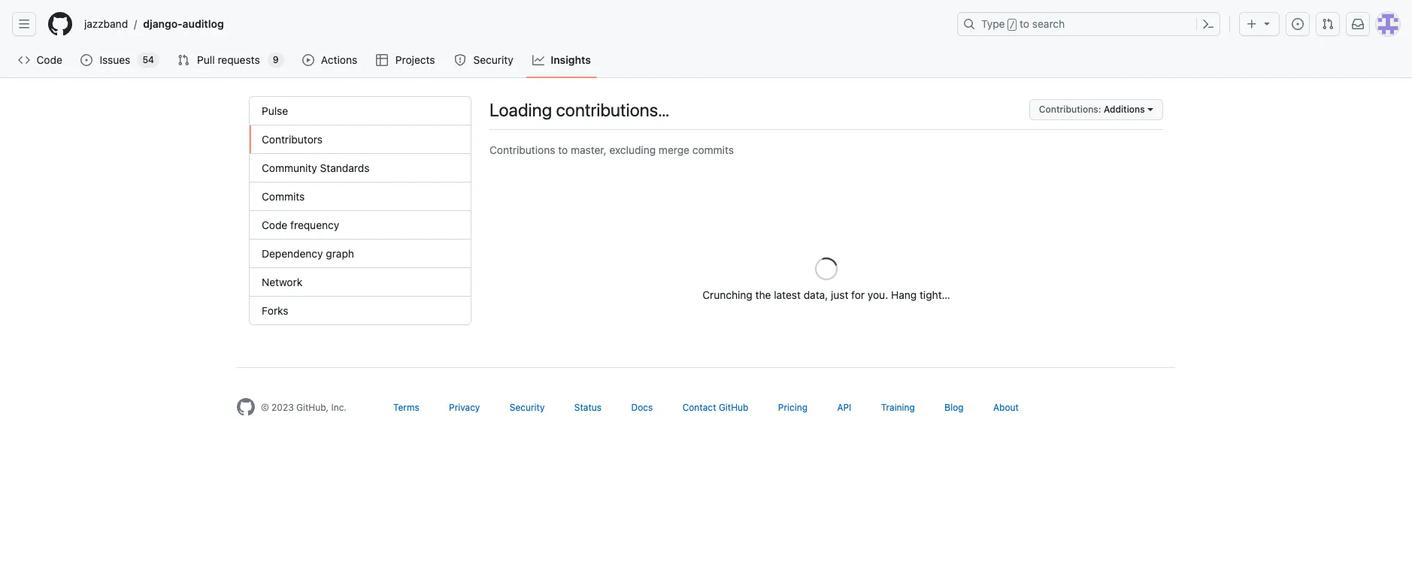Task type: describe. For each thing, give the bounding box(es) containing it.
play image
[[302, 54, 314, 66]]

loading
[[490, 99, 552, 120]]

0 vertical spatial security link
[[448, 49, 521, 71]]

api link
[[837, 402, 852, 414]]

additions
[[1104, 104, 1145, 115]]

community
[[262, 162, 317, 174]]

contributions
[[490, 144, 555, 156]]

training
[[881, 402, 915, 414]]

pulse link
[[250, 97, 471, 126]]

2023
[[272, 402, 294, 414]]

pulse
[[262, 105, 288, 117]]

commits
[[692, 144, 734, 156]]

auditlog
[[183, 17, 224, 30]]

contributions:
[[1039, 104, 1101, 115]]

github,
[[296, 402, 329, 414]]

blog
[[945, 402, 964, 414]]

about link
[[993, 402, 1019, 414]]

/ for jazzband
[[134, 18, 137, 30]]

the
[[755, 289, 771, 302]]

issue opened image for git pull request icon
[[1292, 18, 1304, 30]]

insights
[[551, 53, 591, 66]]

data,
[[804, 289, 828, 302]]

master,
[[571, 144, 607, 156]]

issues
[[100, 53, 130, 66]]

code link
[[12, 49, 69, 71]]

1 horizontal spatial to
[[1020, 17, 1030, 30]]

blog link
[[945, 402, 964, 414]]

triangle down image
[[1261, 17, 1273, 29]]

notifications image
[[1352, 18, 1364, 30]]

contributions: additions
[[1039, 104, 1145, 115]]

list containing jazzband
[[78, 12, 948, 36]]

commits
[[262, 190, 305, 203]]

issue opened image for git pull request image
[[81, 54, 93, 66]]

loading contributions…
[[490, 99, 670, 120]]

network link
[[250, 268, 471, 297]]

jazzband / django-auditlog
[[84, 17, 224, 30]]

about
[[993, 402, 1019, 414]]

projects
[[395, 53, 435, 66]]

network
[[262, 276, 302, 289]]

docs link
[[631, 402, 653, 414]]

standards
[[320, 162, 370, 174]]

contact
[[683, 402, 716, 414]]

forks link
[[250, 297, 471, 325]]

contributions…
[[556, 99, 670, 120]]

crunching the latest data, just for you. hang tight…
[[703, 289, 950, 302]]

git pull request image
[[177, 54, 190, 66]]

pull
[[197, 53, 215, 66]]

privacy link
[[449, 402, 480, 414]]

graph
[[326, 247, 354, 260]]

54
[[142, 54, 154, 65]]

merge
[[659, 144, 690, 156]]

commits link
[[250, 183, 471, 211]]

api
[[837, 402, 852, 414]]

code frequency link
[[250, 211, 471, 240]]

dependency
[[262, 247, 323, 260]]

privacy
[[449, 402, 480, 414]]

code image
[[18, 54, 30, 66]]

community standards link
[[250, 154, 471, 183]]

django-auditlog link
[[137, 12, 230, 36]]

crunching
[[703, 289, 753, 302]]

contact github link
[[683, 402, 749, 414]]

forks
[[262, 305, 288, 317]]

status
[[574, 402, 602, 414]]

dependency graph
[[262, 247, 354, 260]]

git pull request image
[[1322, 18, 1334, 30]]

code for code frequency
[[262, 219, 288, 232]]

dependency graph link
[[250, 240, 471, 268]]



Task type: vqa. For each thing, say whether or not it's contained in the screenshot.
"Contributors"
yes



Task type: locate. For each thing, give the bounding box(es) containing it.
frequency
[[290, 219, 339, 232]]

9
[[273, 54, 279, 65]]

shield image
[[454, 54, 466, 66]]

©
[[261, 402, 269, 414]]

plus image
[[1246, 18, 1258, 30]]

insights link
[[527, 49, 597, 71]]

1 vertical spatial code
[[262, 219, 288, 232]]

/ for type
[[1010, 20, 1015, 30]]

/ right type
[[1010, 20, 1015, 30]]

to left master,
[[558, 144, 568, 156]]

list
[[78, 12, 948, 36]]

pricing
[[778, 402, 808, 414]]

/ left "django-"
[[134, 18, 137, 30]]

actions link
[[296, 49, 364, 71]]

code inside insights element
[[262, 219, 288, 232]]

contributors link
[[250, 126, 471, 154]]

latest
[[774, 289, 801, 302]]

1 vertical spatial security
[[510, 402, 545, 414]]

code down commits
[[262, 219, 288, 232]]

security link left 'graph' image
[[448, 49, 521, 71]]

search
[[1032, 17, 1065, 30]]

1 vertical spatial to
[[558, 144, 568, 156]]

/ inside jazzband / django-auditlog
[[134, 18, 137, 30]]

tight…
[[920, 289, 950, 302]]

docs
[[631, 402, 653, 414]]

jazzband
[[84, 17, 128, 30]]

to
[[1020, 17, 1030, 30], [558, 144, 568, 156]]

homepage image
[[48, 12, 72, 36]]

django-
[[143, 17, 183, 30]]

security
[[473, 53, 513, 66], [510, 402, 545, 414]]

issue opened image left issues
[[81, 54, 93, 66]]

contributors
[[262, 133, 323, 146]]

code for code
[[36, 53, 62, 66]]

type
[[981, 17, 1005, 30]]

pull requests
[[197, 53, 260, 66]]

0 vertical spatial issue opened image
[[1292, 18, 1304, 30]]

jazzband link
[[78, 12, 134, 36]]

command palette image
[[1203, 18, 1215, 30]]

code frequency
[[262, 219, 339, 232]]

© 2023 github, inc.
[[261, 402, 347, 414]]

/
[[134, 18, 137, 30], [1010, 20, 1015, 30]]

status link
[[574, 402, 602, 414]]

code right code image
[[36, 53, 62, 66]]

security right shield icon
[[473, 53, 513, 66]]

1 vertical spatial issue opened image
[[81, 54, 93, 66]]

table image
[[376, 54, 388, 66]]

contact github
[[683, 402, 749, 414]]

security link left 'status' link
[[510, 402, 545, 414]]

inc.
[[331, 402, 347, 414]]

you.
[[868, 289, 888, 302]]

code inside "link"
[[36, 53, 62, 66]]

security link
[[448, 49, 521, 71], [510, 402, 545, 414]]

1 horizontal spatial /
[[1010, 20, 1015, 30]]

security left 'status' link
[[510, 402, 545, 414]]

pricing link
[[778, 402, 808, 414]]

issue opened image left git pull request icon
[[1292, 18, 1304, 30]]

insights element
[[249, 96, 472, 326]]

requests
[[218, 53, 260, 66]]

actions
[[321, 53, 357, 66]]

0 vertical spatial to
[[1020, 17, 1030, 30]]

hang
[[891, 289, 917, 302]]

just
[[831, 289, 849, 302]]

github
[[719, 402, 749, 414]]

for
[[851, 289, 865, 302]]

terms
[[393, 402, 419, 414]]

0 vertical spatial security
[[473, 53, 513, 66]]

community standards
[[262, 162, 370, 174]]

/ inside type / to search
[[1010, 20, 1015, 30]]

projects link
[[370, 49, 442, 71]]

contributions to master, excluding merge commits
[[490, 144, 734, 156]]

0 horizontal spatial /
[[134, 18, 137, 30]]

code
[[36, 53, 62, 66], [262, 219, 288, 232]]

terms link
[[393, 402, 419, 414]]

homepage image
[[237, 399, 255, 417]]

1 vertical spatial security link
[[510, 402, 545, 414]]

excluding
[[610, 144, 656, 156]]

0 horizontal spatial to
[[558, 144, 568, 156]]

training link
[[881, 402, 915, 414]]

graph image
[[533, 54, 545, 66]]

0 vertical spatial code
[[36, 53, 62, 66]]

type / to search
[[981, 17, 1065, 30]]

1 horizontal spatial issue opened image
[[1292, 18, 1304, 30]]

0 horizontal spatial issue opened image
[[81, 54, 93, 66]]

issue opened image
[[1292, 18, 1304, 30], [81, 54, 93, 66]]

to left search
[[1020, 17, 1030, 30]]

1 horizontal spatial code
[[262, 219, 288, 232]]

0 horizontal spatial code
[[36, 53, 62, 66]]



